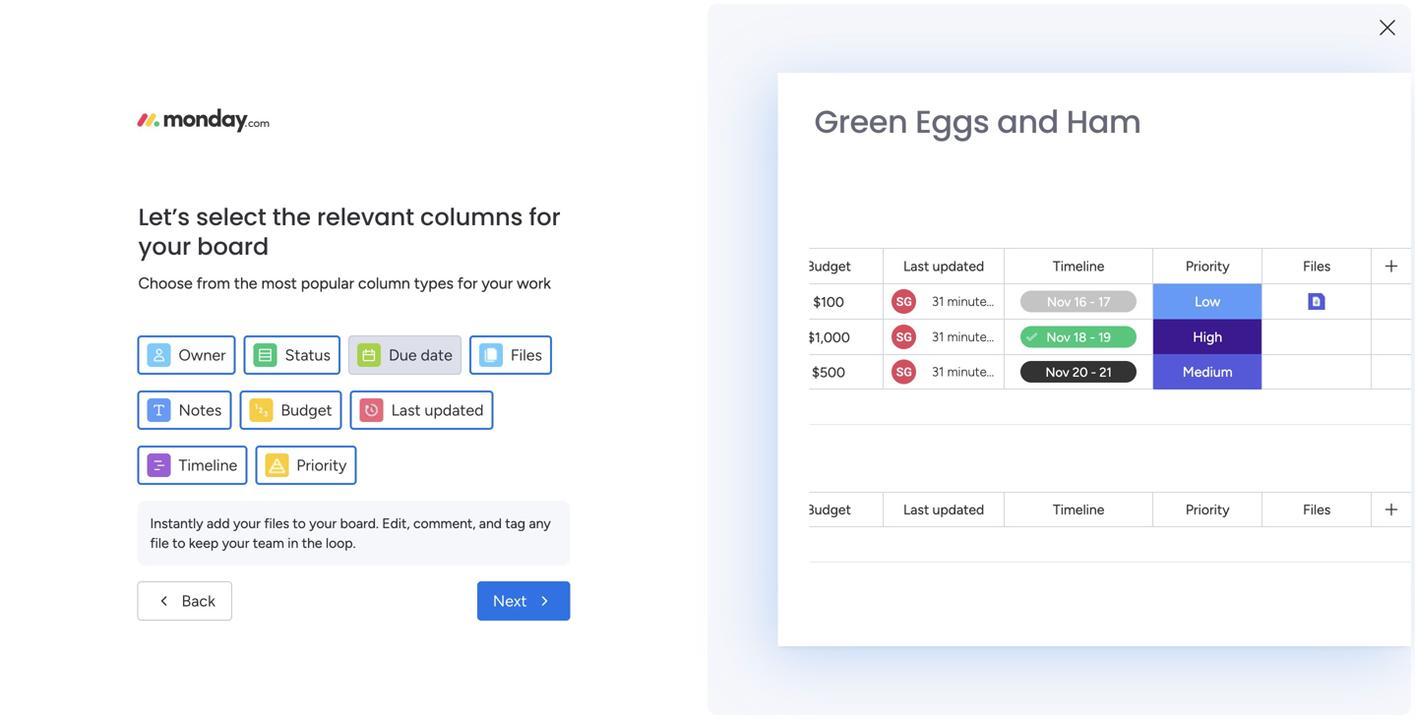Task type: locate. For each thing, give the bounding box(es) containing it.
undefined column icon image right date
[[479, 343, 503, 367]]

circle o image for upload
[[1120, 249, 1133, 264]]

board
[[197, 230, 269, 263]]

1 vertical spatial budget
[[281, 401, 332, 420]]

eggs
[[915, 100, 990, 144]]

email right resend
[[891, 11, 925, 29]]

timeline
[[1053, 258, 1105, 275], [179, 456, 237, 475], [1053, 501, 1105, 518]]

enable desktop notifications
[[1140, 272, 1333, 290]]

circle o image inside upload your photo link
[[1120, 249, 1133, 264]]

workspace
[[90, 326, 157, 343], [516, 432, 583, 449]]

0 horizontal spatial and
[[479, 515, 502, 532]]

1 vertical spatial the
[[234, 274, 257, 293]]

last updated button
[[350, 391, 494, 430]]

to inside join this workspace to create content.
[[160, 326, 173, 343]]

desktop
[[1188, 272, 1243, 290]]

your up loop.
[[309, 515, 337, 532]]

1 horizontal spatial workspace
[[516, 432, 583, 449]]

0 vertical spatial undefined column icon image
[[479, 343, 503, 367]]

templates right the explore
[[1231, 685, 1302, 704]]

0 vertical spatial and
[[997, 100, 1059, 144]]

your right types
[[482, 274, 513, 293]]

complete profile
[[1140, 323, 1251, 340]]

tag
[[505, 515, 526, 532]]

1 horizontal spatial for
[[529, 201, 561, 234]]

in inside 'boost your workflow in minutes with ready-made templates'
[[1251, 618, 1264, 637]]

email left address:
[[466, 11, 501, 29]]

1 vertical spatial and
[[479, 515, 502, 532]]

file
[[150, 535, 169, 552]]

2 vertical spatial last updated
[[904, 501, 984, 518]]

and right eggs
[[997, 100, 1059, 144]]

workspaces
[[72, 196, 145, 213]]

join
[[150, 398, 172, 414]]

instantly
[[150, 515, 203, 532]]

1 vertical spatial workspace
[[516, 432, 583, 449]]

updated
[[933, 258, 984, 275], [425, 401, 484, 420], [933, 501, 984, 518]]

2 vertical spatial timeline
[[1053, 501, 1105, 518]]

last updated
[[904, 258, 984, 275], [391, 401, 484, 420], [904, 501, 984, 518]]

files
[[1303, 258, 1331, 275], [511, 346, 542, 365], [1303, 501, 1331, 518]]

management
[[387, 432, 468, 449]]

1 horizontal spatial in
[[1251, 618, 1264, 637]]

boost your workflow in minutes with ready-made templates
[[1102, 618, 1359, 661]]

1 vertical spatial timeline
[[179, 456, 237, 475]]

next button
[[477, 582, 570, 621]]

for
[[529, 201, 561, 234], [458, 274, 478, 293]]

circle o image inside install our mobile app link
[[1120, 350, 1133, 364]]

0 vertical spatial budget
[[806, 258, 851, 275]]

files inside files button
[[511, 346, 542, 365]]

workspace right main
[[516, 432, 583, 449]]

1 vertical spatial last
[[391, 401, 421, 420]]

1 vertical spatial last updated
[[391, 401, 484, 420]]

circle o image for complete
[[1120, 325, 1133, 339]]

the right select
[[272, 201, 311, 234]]

2 vertical spatial the
[[302, 535, 322, 552]]

request
[[79, 398, 130, 414]]

confirm
[[378, 11, 429, 29]]

0 horizontal spatial undefined column icon image
[[265, 454, 289, 477]]

most
[[261, 274, 297, 293]]

2 vertical spatial undefined column icon image
[[265, 454, 289, 477]]

last updated inside button
[[391, 401, 484, 420]]

workspace up content.
[[90, 326, 157, 343]]

give feedback
[[1129, 114, 1225, 132]]

1 vertical spatial undefined column icon image
[[360, 399, 383, 422]]

your up made
[[1147, 618, 1179, 637]]

to left the create
[[160, 326, 173, 343]]

1 horizontal spatial email
[[891, 11, 925, 29]]

2 vertical spatial budget
[[806, 501, 851, 518]]

1 vertical spatial updated
[[425, 401, 484, 420]]

your up choose
[[138, 230, 191, 263]]

workspace inside join this workspace to create content.
[[90, 326, 157, 343]]

browse workspaces
[[23, 196, 145, 213]]

request to join button
[[71, 390, 180, 422]]

samiamgreeneggsnham27@gmail.com
[[563, 11, 819, 29]]

1 vertical spatial in
[[1251, 618, 1264, 637]]

invite members image
[[1156, 53, 1176, 73]]

email for resend email
[[891, 11, 925, 29]]

your inside 'boost your workflow in minutes with ready-made templates'
[[1147, 618, 1179, 637]]

4 circle o image from the top
[[1120, 350, 1133, 364]]

change
[[941, 11, 993, 29]]

1 circle o image from the top
[[1120, 249, 1133, 264]]

work management > main workspace
[[353, 432, 583, 449]]

to right files
[[293, 515, 306, 532]]

edit,
[[382, 515, 410, 532]]

0 vertical spatial for
[[529, 201, 561, 234]]

relevant
[[317, 201, 414, 234]]

the for relevant
[[272, 201, 311, 234]]

2 horizontal spatial email
[[996, 11, 1031, 29]]

join
[[35, 326, 61, 343]]

work up files button
[[517, 274, 551, 293]]

undefined column icon image inside last updated button
[[360, 399, 383, 422]]

circle o image inside invite team members (0/1) link
[[1120, 300, 1133, 314]]

0 vertical spatial workspace
[[90, 326, 157, 343]]

back
[[182, 592, 215, 611]]

0 horizontal spatial in
[[288, 535, 299, 552]]

upload
[[1140, 247, 1187, 265]]

the down the open update feed (inbox) icon
[[302, 535, 322, 552]]

templates inside explore templates button
[[1231, 685, 1302, 704]]

email right the change
[[996, 11, 1031, 29]]

in left the minutes
[[1251, 618, 1264, 637]]

please
[[332, 11, 374, 29]]

to inside button
[[133, 398, 146, 414]]

2 email from the left
[[891, 11, 925, 29]]

0 horizontal spatial work
[[353, 432, 383, 449]]

1 vertical spatial templates
[[1231, 685, 1302, 704]]

templates inside 'boost your workflow in minutes with ready-made templates'
[[1191, 642, 1262, 661]]

the right from
[[234, 274, 257, 293]]

to left join
[[133, 398, 146, 414]]

notes
[[179, 401, 222, 420]]

status
[[285, 346, 331, 365]]

to
[[160, 326, 173, 343], [133, 398, 146, 414], [293, 515, 306, 532], [172, 535, 185, 552]]

priority
[[1186, 258, 1230, 275], [297, 456, 347, 475], [1186, 501, 1230, 518]]

keep
[[189, 535, 219, 552]]

0 vertical spatial work
[[517, 274, 551, 293]]

circle o image
[[1120, 249, 1133, 264], [1120, 300, 1133, 314], [1120, 325, 1133, 339], [1120, 350, 1133, 364]]

undefined column icon image inside priority button
[[265, 454, 289, 477]]

management
[[414, 400, 509, 419]]

(0/1)
[[1285, 298, 1316, 315]]

install
[[1140, 348, 1178, 365]]

budget
[[806, 258, 851, 275], [281, 401, 332, 420], [806, 501, 851, 518]]

0 vertical spatial the
[[272, 201, 311, 234]]

2 horizontal spatial undefined column icon image
[[479, 343, 503, 367]]

circle o image inside complete profile link
[[1120, 325, 1133, 339]]

recently
[[332, 201, 404, 222]]

enable
[[1140, 272, 1184, 290]]

the inside let's select the relevant columns for your board
[[272, 201, 311, 234]]

0 vertical spatial timeline
[[1053, 258, 1105, 275]]

board.
[[340, 515, 379, 532]]

and left 0
[[479, 515, 502, 532]]

0 horizontal spatial workspace
[[90, 326, 157, 343]]

for right types
[[458, 274, 478, 293]]

email
[[466, 11, 501, 29], [891, 11, 925, 29], [996, 11, 1031, 29]]

2 vertical spatial updated
[[933, 501, 984, 518]]

install our mobile app link
[[1120, 346, 1386, 368]]

2 vertical spatial files
[[1303, 501, 1331, 518]]

circle o image left complete
[[1120, 325, 1133, 339]]

0 vertical spatial updated
[[933, 258, 984, 275]]

1 vertical spatial priority
[[297, 456, 347, 475]]

3 circle o image from the top
[[1120, 325, 1133, 339]]

1 vertical spatial files
[[511, 346, 542, 365]]

explore templates button
[[1102, 675, 1374, 714]]

3 email from the left
[[996, 11, 1031, 29]]

due
[[389, 346, 417, 365]]

for right columns
[[529, 201, 561, 234]]

0 horizontal spatial email
[[466, 11, 501, 29]]

close recently visited image
[[304, 200, 328, 223]]

undefined column icon image
[[479, 343, 503, 367], [360, 399, 383, 422], [265, 454, 289, 477]]

1 horizontal spatial undefined column icon image
[[360, 399, 383, 422]]

logo image
[[137, 109, 269, 132]]

ready-
[[1102, 642, 1148, 661]]

choose from the most popular column types for your work
[[138, 274, 551, 293]]

0 vertical spatial templates
[[1191, 642, 1262, 661]]

0 vertical spatial in
[[288, 535, 299, 552]]

undefined column icon image for last updated
[[360, 399, 383, 422]]

project management
[[357, 400, 509, 419]]

circle o image down circle o image
[[1120, 300, 1133, 314]]

2 circle o image from the top
[[1120, 300, 1133, 314]]

work right 'component' "image"
[[353, 432, 383, 449]]

your
[[433, 11, 462, 29], [138, 230, 191, 263], [482, 274, 513, 293], [233, 515, 261, 532], [309, 515, 337, 532], [222, 535, 249, 552], [1147, 618, 1179, 637]]

updated inside button
[[425, 401, 484, 420]]

owner button
[[137, 336, 236, 375]]

templates image image
[[1108, 464, 1368, 600]]

circle o image left install
[[1120, 350, 1133, 364]]

last inside button
[[391, 401, 421, 420]]

0 vertical spatial files
[[1303, 258, 1331, 275]]

2 vertical spatial last
[[904, 501, 929, 518]]

boost
[[1102, 618, 1144, 637]]

templates down workflow
[[1191, 642, 1262, 661]]

circle o image up circle o image
[[1120, 249, 1133, 264]]

0 vertical spatial last updated
[[904, 258, 984, 275]]

visited
[[408, 201, 463, 222]]

in right "team"
[[288, 535, 299, 552]]

explore
[[1175, 685, 1227, 704]]

0 horizontal spatial for
[[458, 274, 478, 293]]

team
[[1180, 298, 1216, 315]]

undefined column icon image inside files button
[[479, 343, 503, 367]]

v2 user feedback image
[[1107, 112, 1121, 135]]

undefined column icon image right public board icon
[[360, 399, 383, 422]]

undefined column icon image down budget button at bottom left
[[265, 454, 289, 477]]

priority inside button
[[297, 456, 347, 475]]

the inside instantly add your files to your board. edit, comment, and tag any file to keep your team in the loop.
[[302, 535, 322, 552]]



Task type: describe. For each thing, give the bounding box(es) containing it.
undefined column icon image for priority
[[265, 454, 289, 477]]

add
[[207, 515, 230, 532]]

address
[[1035, 11, 1086, 29]]

circle o image for invite
[[1120, 300, 1133, 314]]

notifications
[[1247, 272, 1333, 290]]

1 vertical spatial work
[[353, 432, 383, 449]]

photo
[[1224, 247, 1263, 265]]

browse workspaces button
[[14, 189, 196, 220]]

let's
[[138, 201, 190, 234]]

public board image
[[329, 399, 350, 420]]

our
[[1182, 348, 1207, 365]]

change email address
[[941, 11, 1086, 29]]

upload your photo
[[1140, 247, 1263, 265]]

invite team members (0/1) link
[[1120, 296, 1386, 318]]

install our mobile app
[[1140, 348, 1286, 365]]

mobile
[[1210, 348, 1255, 365]]

next
[[493, 592, 527, 611]]

made
[[1148, 642, 1188, 661]]

create
[[177, 326, 216, 343]]

popular
[[301, 274, 354, 293]]

change email address link
[[941, 11, 1086, 29]]

to right file
[[172, 535, 185, 552]]

owner
[[179, 346, 226, 365]]

choose
[[138, 274, 193, 293]]

instantly add your files to your board. edit, comment, and tag any file to keep your team in the loop.
[[150, 515, 551, 552]]

address:
[[504, 11, 560, 29]]

green
[[814, 100, 908, 144]]

content.
[[100, 347, 151, 364]]

notifications image
[[1070, 53, 1090, 73]]

with
[[1328, 618, 1359, 637]]

budget button
[[240, 391, 342, 430]]

recently visited
[[332, 201, 463, 222]]

app
[[1258, 348, 1286, 365]]

0 vertical spatial priority
[[1186, 258, 1230, 275]]

budget inside button
[[281, 401, 332, 420]]

let's select the relevant columns for your board
[[138, 201, 561, 263]]

component image
[[329, 430, 346, 447]]

files button
[[469, 336, 552, 375]]

1 horizontal spatial work
[[517, 274, 551, 293]]

columns
[[420, 201, 523, 234]]

email for change email address
[[996, 11, 1031, 29]]

feedback
[[1163, 114, 1225, 132]]

timeline button
[[137, 446, 247, 485]]

date
[[421, 346, 453, 365]]

your
[[1191, 247, 1220, 265]]

for inside let's select the relevant columns for your board
[[529, 201, 561, 234]]

request to join
[[79, 398, 172, 414]]

team
[[253, 535, 284, 552]]

your right add
[[233, 515, 261, 532]]

search everything image
[[1248, 53, 1268, 73]]

minutes
[[1268, 618, 1324, 637]]

please confirm your email address: samiamgreeneggsnham27@gmail.com
[[332, 11, 819, 29]]

circle o image for install
[[1120, 350, 1133, 364]]

inbox image
[[1113, 53, 1133, 73]]

timeline inside timeline button
[[179, 456, 237, 475]]

priority button
[[255, 446, 357, 485]]

feed
[[396, 509, 433, 530]]

back button
[[137, 582, 232, 621]]

and inside instantly add your files to your board. edit, comment, and tag any file to keep your team in the loop.
[[479, 515, 502, 532]]

resend
[[838, 11, 887, 29]]

project
[[357, 400, 410, 419]]

from
[[197, 274, 230, 293]]

this
[[64, 326, 87, 343]]

your down add
[[222, 535, 249, 552]]

complete profile link
[[1120, 321, 1386, 343]]

undefined column icon image for files
[[479, 343, 503, 367]]

apps image
[[1200, 53, 1219, 73]]

members
[[1219, 298, 1281, 315]]

>
[[471, 432, 480, 449]]

1 email from the left
[[466, 11, 501, 29]]

profile
[[1209, 323, 1251, 340]]

invite
[[1140, 298, 1177, 315]]

your inside let's select the relevant columns for your board
[[138, 230, 191, 263]]

status button
[[244, 336, 340, 375]]

any
[[529, 515, 551, 532]]

complete
[[1140, 323, 1205, 340]]

green eggs and ham
[[814, 100, 1141, 144]]

in inside instantly add your files to your board. edit, comment, and tag any file to keep your team in the loop.
[[288, 535, 299, 552]]

main
[[483, 432, 513, 449]]

2 vertical spatial priority
[[1186, 501, 1230, 518]]

files
[[264, 515, 289, 532]]

update
[[332, 509, 392, 530]]

give
[[1129, 114, 1159, 132]]

(inbox)
[[437, 509, 496, 530]]

help image
[[1291, 53, 1311, 73]]

open update feed (inbox) image
[[304, 508, 328, 531]]

explore templates
[[1175, 685, 1302, 704]]

types
[[414, 274, 454, 293]]

sam green image
[[1360, 47, 1392, 79]]

1 horizontal spatial and
[[997, 100, 1059, 144]]

0
[[510, 511, 519, 528]]

circle o image
[[1120, 274, 1133, 289]]

the for most
[[234, 274, 257, 293]]

select
[[196, 201, 266, 234]]

your right confirm
[[433, 11, 462, 29]]

invite team members (0/1)
[[1140, 298, 1316, 315]]

enable desktop notifications link
[[1120, 270, 1386, 293]]

browse
[[23, 196, 68, 213]]

due date
[[389, 346, 453, 365]]

upload your photo link
[[1120, 245, 1386, 268]]

resend email link
[[838, 11, 925, 29]]

1 vertical spatial for
[[458, 274, 478, 293]]

join this workspace to create content.
[[35, 326, 216, 364]]

due date button
[[348, 336, 461, 375]]

Search in workspace field
[[41, 235, 164, 257]]

notes button
[[137, 391, 232, 430]]

ham
[[1067, 100, 1141, 144]]

0 vertical spatial last
[[904, 258, 929, 275]]



Task type: vqa. For each thing, say whether or not it's contained in the screenshot.
the 'for'
yes



